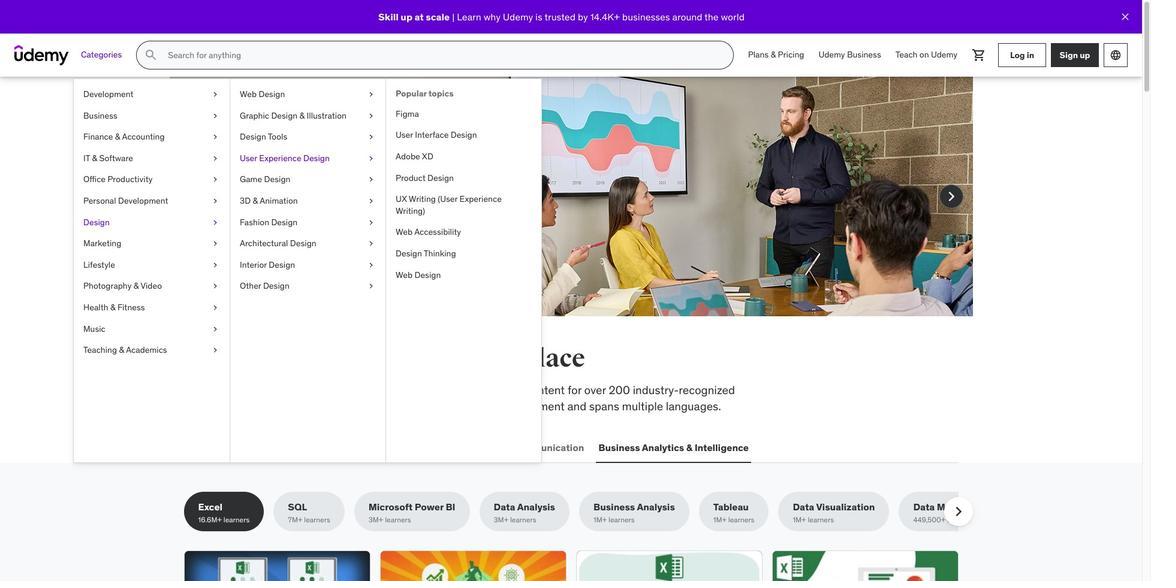 Task type: describe. For each thing, give the bounding box(es) containing it.
3d & animation link
[[230, 191, 386, 212]]

xsmall image for music
[[211, 324, 220, 335]]

skills inside covering critical workplace skills to technical topics, including prep content for over 200 industry-recognized certifications, our catalog supports well-rounded professional development and spans multiple languages.
[[324, 383, 350, 398]]

fashion
[[240, 217, 269, 228]]

0 vertical spatial web design link
[[230, 84, 386, 105]]

organizations
[[312, 183, 381, 197]]

learners inside sql 7m+ learners
[[304, 516, 330, 525]]

video
[[141, 281, 162, 292]]

design up graphic
[[259, 89, 285, 100]]

design down the design thinking
[[415, 270, 441, 280]]

personal development link
[[74, 191, 230, 212]]

spans
[[589, 399, 620, 414]]

other design
[[240, 281, 290, 292]]

business for business analysis 1m+ learners
[[594, 502, 635, 514]]

data for data modeling
[[914, 502, 935, 514]]

user interface design
[[396, 130, 477, 141]]

development for personal
[[118, 196, 168, 206]]

user for user experience design
[[240, 153, 257, 164]]

learners inside data visualization 1m+ learners
[[808, 516, 834, 525]]

it & software
[[83, 153, 133, 164]]

next image for topic filters element
[[949, 503, 968, 522]]

leadership
[[372, 442, 423, 454]]

web down the design thinking
[[396, 270, 413, 280]]

catalog
[[275, 399, 313, 414]]

choose a language image
[[1110, 49, 1122, 61]]

7m+
[[288, 516, 303, 525]]

web design inside 'user experience design' element
[[396, 270, 441, 280]]

one
[[475, 344, 518, 374]]

log
[[1011, 50, 1025, 60]]

photography & video link
[[74, 276, 230, 297]]

xsmall image for photography & video
[[211, 281, 220, 293]]

xsmall image for development
[[211, 89, 220, 101]]

topic filters element
[[184, 493, 995, 532]]

and
[[568, 399, 587, 414]]

for
[[568, 383, 582, 398]]

web accessibility
[[396, 227, 461, 238]]

tableau
[[714, 502, 749, 514]]

xsmall image for lifestyle
[[211, 260, 220, 271]]

office productivity
[[83, 174, 153, 185]]

languages.
[[666, 399, 721, 414]]

analysis for business analysis
[[637, 502, 675, 514]]

music link
[[74, 319, 230, 340]]

xsmall image for other design
[[366, 281, 376, 293]]

analytics
[[642, 442, 684, 454]]

analysis for data analysis
[[517, 502, 555, 514]]

xsmall image for office productivity
[[211, 174, 220, 186]]

categories
[[81, 49, 122, 60]]

critical
[[232, 383, 266, 398]]

tools
[[268, 131, 287, 142]]

1m+ for business analysis
[[594, 516, 607, 525]]

Search for anything text field
[[166, 45, 719, 65]]

xsmall image for user experience design
[[366, 153, 376, 165]]

business analysis 1m+ learners
[[594, 502, 675, 525]]

& for plans & pricing
[[771, 49, 776, 60]]

other
[[240, 281, 261, 292]]

sql
[[288, 502, 307, 514]]

supports
[[315, 399, 361, 414]]

design down architectural design
[[269, 260, 295, 270]]

excel
[[198, 502, 223, 514]]

topics,
[[414, 383, 448, 398]]

finance & accounting link
[[74, 127, 230, 148]]

graphic design & illustration link
[[230, 105, 386, 127]]

trusted
[[545, 11, 576, 23]]

communication button
[[509, 434, 587, 463]]

microsoft
[[369, 502, 413, 514]]

on
[[920, 49, 929, 60]]

writing
[[409, 194, 436, 205]]

interior
[[240, 260, 267, 270]]

teaching & academics
[[83, 345, 167, 356]]

photography & video
[[83, 281, 162, 292]]

business link
[[74, 105, 230, 127]]

xsmall image for finance & accounting
[[211, 131, 220, 143]]

user for user interface design
[[396, 130, 413, 141]]

web inside web accessibility 'link'
[[396, 227, 413, 238]]

0 horizontal spatial in
[[447, 344, 470, 374]]

fitness
[[118, 302, 145, 313]]

sign
[[1060, 50, 1079, 60]]

finance & accounting
[[83, 131, 165, 142]]

1m+ for data visualization
[[793, 516, 806, 525]]

music
[[83, 324, 105, 334]]

popular
[[396, 88, 427, 99]]

game design
[[240, 174, 291, 185]]

leading
[[272, 183, 310, 197]]

request a demo
[[234, 232, 308, 244]]

experience inside ux writing (user experience writing)
[[460, 194, 502, 205]]

xsmall image for interior design
[[366, 260, 376, 271]]

popular topics
[[396, 88, 454, 99]]

health & fitness link
[[74, 297, 230, 319]]

16.6m+
[[198, 516, 222, 525]]

3d & animation
[[240, 196, 298, 206]]

business for business analytics & intelligence
[[599, 442, 640, 454]]

design up "a" at top
[[271, 217, 298, 228]]

design thinking
[[396, 248, 456, 259]]

xsmall image for web design
[[366, 89, 376, 101]]

udemy inside build ready-for- anything teams see why leading organizations choose to learn with udemy business.
[[251, 199, 287, 213]]

prep
[[500, 383, 523, 398]]

is
[[536, 11, 543, 23]]

web inside web development button
[[186, 442, 207, 454]]

content
[[526, 383, 565, 398]]

visualization
[[817, 502, 875, 514]]

design down "personal"
[[83, 217, 110, 228]]

it
[[83, 153, 90, 164]]

architectural design link
[[230, 233, 386, 255]]

web development
[[186, 442, 270, 454]]

xsmall image for business
[[211, 110, 220, 122]]

covering critical workplace skills to technical topics, including prep content for over 200 industry-recognized certifications, our catalog supports well-rounded professional development and spans multiple languages.
[[184, 383, 735, 414]]

world
[[721, 11, 745, 23]]

& for photography & video
[[134, 281, 139, 292]]

lifestyle link
[[74, 255, 230, 276]]

udemy business link
[[812, 41, 889, 70]]

xsmall image for it & software
[[211, 153, 220, 165]]

learners inside excel 16.6m+ learners
[[224, 516, 250, 525]]

design up tools
[[271, 110, 298, 121]]

thinking
[[424, 248, 456, 259]]

learn
[[457, 11, 482, 23]]

animation
[[260, 196, 298, 206]]

workplace
[[269, 383, 321, 398]]

user interface design link
[[386, 125, 542, 146]]

all
[[184, 344, 219, 374]]

product
[[396, 172, 426, 183]]

user experience design
[[240, 153, 330, 164]]

udemy inside teach on udemy link
[[931, 49, 958, 60]]

marketing
[[83, 238, 121, 249]]

3m+ inside data analysis 3m+ learners
[[494, 516, 509, 525]]

game
[[240, 174, 262, 185]]

xsmall image for design
[[211, 217, 220, 229]]

xsmall image for graphic design & illustration
[[366, 110, 376, 122]]

businesses
[[623, 11, 670, 23]]



Task type: locate. For each thing, give the bounding box(es) containing it.
udemy right pricing
[[819, 49, 845, 60]]

3m+ inside microsoft power bi 3m+ learners
[[369, 516, 383, 525]]

1 horizontal spatial user
[[396, 130, 413, 141]]

1 horizontal spatial in
[[1027, 50, 1035, 60]]

covering
[[184, 383, 229, 398]]

& right health
[[110, 302, 115, 313]]

data up 449,500+
[[914, 502, 935, 514]]

xsmall image for teaching & academics
[[211, 345, 220, 357]]

industry-
[[633, 383, 679, 398]]

xd
[[422, 151, 434, 162]]

0 horizontal spatial why
[[249, 183, 270, 197]]

xsmall image inside interior design link
[[366, 260, 376, 271]]

ready-
[[283, 129, 344, 154]]

business inside button
[[599, 442, 640, 454]]

3d
[[240, 196, 251, 206]]

1 horizontal spatial analysis
[[637, 502, 675, 514]]

xsmall image inside business link
[[211, 110, 220, 122]]

categories button
[[74, 41, 129, 70]]

udemy inside udemy business link
[[819, 49, 845, 60]]

1 vertical spatial in
[[447, 344, 470, 374]]

7 learners from the left
[[808, 516, 834, 525]]

xsmall image inside health & fitness link
[[211, 302, 220, 314]]

the left world
[[705, 11, 719, 23]]

|
[[452, 11, 455, 23]]

2 vertical spatial development
[[209, 442, 270, 454]]

0 vertical spatial in
[[1027, 50, 1035, 60]]

build ready-for- anything teams see why leading organizations choose to learn with udemy business.
[[227, 129, 462, 213]]

the
[[705, 11, 719, 23], [224, 344, 262, 374]]

2 horizontal spatial 1m+
[[793, 516, 806, 525]]

shopping cart with 0 items image
[[972, 48, 987, 62]]

0 horizontal spatial data
[[494, 502, 515, 514]]

leadership button
[[370, 434, 425, 463]]

& for 3d & animation
[[253, 196, 258, 206]]

web design link down thinking
[[386, 265, 542, 286]]

web design
[[240, 89, 285, 100], [396, 270, 441, 280]]

1 3m+ from the left
[[369, 516, 383, 525]]

0 vertical spatial the
[[705, 11, 719, 23]]

& right it
[[92, 153, 97, 164]]

design down graphic
[[240, 131, 266, 142]]

2 3m+ from the left
[[494, 516, 509, 525]]

next image for carousel element
[[942, 187, 961, 206]]

writing)
[[396, 206, 425, 216]]

& inside button
[[687, 442, 693, 454]]

200
[[609, 383, 630, 398]]

& right the finance
[[115, 131, 120, 142]]

1 analysis from the left
[[517, 502, 555, 514]]

tableau 1m+ learners
[[714, 502, 755, 525]]

analysis inside data analysis 3m+ learners
[[517, 502, 555, 514]]

learners inside microsoft power bi 3m+ learners
[[385, 516, 411, 525]]

data visualization 1m+ learners
[[793, 502, 875, 525]]

& left video in the left of the page
[[134, 281, 139, 292]]

web down certifications,
[[186, 442, 207, 454]]

why inside build ready-for- anything teams see why leading organizations choose to learn with udemy business.
[[249, 183, 270, 197]]

xsmall image inside personal development link
[[211, 196, 220, 207]]

to inside covering critical workplace skills to technical topics, including prep content for over 200 industry-recognized certifications, our catalog supports well-rounded professional development and spans multiple languages.
[[352, 383, 363, 398]]

0 horizontal spatial the
[[224, 344, 262, 374]]

teams
[[316, 153, 375, 178]]

microsoft power bi 3m+ learners
[[369, 502, 456, 525]]

0 vertical spatial up
[[401, 11, 413, 23]]

udemy left is
[[503, 11, 533, 23]]

1 vertical spatial why
[[249, 183, 270, 197]]

4 learners from the left
[[510, 516, 537, 525]]

8 learners from the left
[[948, 516, 974, 525]]

0 horizontal spatial web design
[[240, 89, 285, 100]]

xsmall image inside fashion design link
[[366, 217, 376, 229]]

design down interior design
[[263, 281, 290, 292]]

in up "including"
[[447, 344, 470, 374]]

excel 16.6m+ learners
[[198, 502, 250, 525]]

xsmall image inside marketing link
[[211, 238, 220, 250]]

0 vertical spatial to
[[423, 183, 433, 197]]

6 learners from the left
[[729, 516, 755, 525]]

0 horizontal spatial analysis
[[517, 502, 555, 514]]

next image inside carousel element
[[942, 187, 961, 206]]

development inside web development button
[[209, 442, 270, 454]]

xsmall image for design tools
[[366, 131, 376, 143]]

& right teaching
[[119, 345, 124, 356]]

web down writing)
[[396, 227, 413, 238]]

1 vertical spatial skills
[[324, 383, 350, 398]]

0 vertical spatial development
[[83, 89, 134, 100]]

to
[[423, 183, 433, 197], [352, 383, 363, 398]]

web design up graphic
[[240, 89, 285, 100]]

1 horizontal spatial why
[[484, 11, 501, 23]]

web
[[240, 89, 257, 100], [396, 227, 413, 238], [396, 270, 413, 280], [186, 442, 207, 454]]

xsmall image inside graphic design & illustration 'link'
[[366, 110, 376, 122]]

up left at
[[401, 11, 413, 23]]

1m+ inside tableau 1m+ learners
[[714, 516, 727, 525]]

learners inside data analysis 3m+ learners
[[510, 516, 537, 525]]

teaching
[[83, 345, 117, 356]]

data modeling 449,500+ learners
[[914, 502, 980, 525]]

data inside data modeling 449,500+ learners
[[914, 502, 935, 514]]

illustration
[[307, 110, 347, 121]]

close image
[[1120, 11, 1132, 23]]

development down certifications,
[[209, 442, 270, 454]]

xsmall image inside it & software "link"
[[211, 153, 220, 165]]

accessibility
[[415, 227, 461, 238]]

finance
[[83, 131, 113, 142]]

user up game
[[240, 153, 257, 164]]

xsmall image inside lifestyle link
[[211, 260, 220, 271]]

0 horizontal spatial 1m+
[[594, 516, 607, 525]]

interface
[[415, 130, 449, 141]]

& right analytics
[[687, 442, 693, 454]]

design thinking link
[[386, 243, 542, 265]]

analysis inside business analysis 1m+ learners
[[637, 502, 675, 514]]

up for skill
[[401, 11, 413, 23]]

0 vertical spatial experience
[[259, 153, 301, 164]]

design down fashion design link
[[290, 238, 317, 249]]

0 vertical spatial next image
[[942, 187, 961, 206]]

xsmall image for architectural design
[[366, 238, 376, 250]]

1 vertical spatial next image
[[949, 503, 968, 522]]

2 learners from the left
[[304, 516, 330, 525]]

web up graphic
[[240, 89, 257, 100]]

development down categories dropdown button
[[83, 89, 134, 100]]

web accessibility link
[[386, 222, 542, 243]]

you
[[336, 344, 380, 374]]

for-
[[344, 129, 379, 154]]

1 vertical spatial web design
[[396, 270, 441, 280]]

0 horizontal spatial to
[[352, 383, 363, 398]]

data right the 'bi'
[[494, 502, 515, 514]]

xsmall image inside office productivity link
[[211, 174, 220, 186]]

health & fitness
[[83, 302, 145, 313]]

1m+
[[594, 516, 607, 525], [714, 516, 727, 525], [793, 516, 806, 525]]

xsmall image inside the design 'link'
[[211, 217, 220, 229]]

personal development
[[83, 196, 168, 206]]

& for it & software
[[92, 153, 97, 164]]

data inside data visualization 1m+ learners
[[793, 502, 815, 514]]

1 data from the left
[[494, 502, 515, 514]]

academics
[[126, 345, 167, 356]]

0 vertical spatial why
[[484, 11, 501, 23]]

rounded
[[388, 399, 431, 414]]

up for sign
[[1080, 50, 1091, 60]]

learn
[[436, 183, 462, 197]]

design up (user
[[428, 172, 454, 183]]

xsmall image inside photography & video 'link'
[[211, 281, 220, 293]]

next image inside topic filters element
[[949, 503, 968, 522]]

ux writing (user experience writing) link
[[386, 189, 542, 222]]

1 horizontal spatial 3m+
[[494, 516, 509, 525]]

& for teaching & academics
[[119, 345, 124, 356]]

sql 7m+ learners
[[288, 502, 330, 525]]

xsmall image inside other design link
[[366, 281, 376, 293]]

design down the figma link
[[451, 130, 477, 141]]

to inside build ready-for- anything teams see why leading organizations choose to learn with udemy business.
[[423, 183, 433, 197]]

xsmall image inside 3d & animation link
[[366, 196, 376, 207]]

design down design tools link
[[303, 153, 330, 164]]

analysis
[[517, 502, 555, 514], [637, 502, 675, 514]]

data for data analysis
[[494, 502, 515, 514]]

data left visualization
[[793, 502, 815, 514]]

0 horizontal spatial user
[[240, 153, 257, 164]]

xsmall image inside architectural design link
[[366, 238, 376, 250]]

experience down tools
[[259, 153, 301, 164]]

user experience design element
[[386, 79, 542, 463]]

1m+ inside business analysis 1m+ learners
[[594, 516, 607, 525]]

build
[[227, 129, 280, 154]]

learners inside business analysis 1m+ learners
[[609, 516, 635, 525]]

request
[[234, 232, 272, 244]]

figma
[[396, 108, 419, 119]]

1 horizontal spatial experience
[[460, 194, 502, 205]]

productivity
[[108, 174, 153, 185]]

xsmall image inside design tools link
[[366, 131, 376, 143]]

& up design tools link
[[300, 110, 305, 121]]

1m+ inside data visualization 1m+ learners
[[793, 516, 806, 525]]

development for web
[[209, 442, 270, 454]]

& inside "link"
[[92, 153, 97, 164]]

user down figma
[[396, 130, 413, 141]]

teach on udemy
[[896, 49, 958, 60]]

3 data from the left
[[914, 502, 935, 514]]

learners inside tableau 1m+ learners
[[729, 516, 755, 525]]

photography
[[83, 281, 132, 292]]

architectural design
[[240, 238, 317, 249]]

log in
[[1011, 50, 1035, 60]]

marketing link
[[74, 233, 230, 255]]

xsmall image for health & fitness
[[211, 302, 220, 314]]

the up critical
[[224, 344, 262, 374]]

xsmall image inside music link
[[211, 324, 220, 335]]

next image
[[942, 187, 961, 206], [949, 503, 968, 522]]

1 vertical spatial to
[[352, 383, 363, 398]]

2 1m+ from the left
[[714, 516, 727, 525]]

design down the web accessibility
[[396, 248, 422, 259]]

to left learn
[[423, 183, 433, 197]]

1 1m+ from the left
[[594, 516, 607, 525]]

1 vertical spatial user
[[240, 153, 257, 164]]

udemy right on
[[931, 49, 958, 60]]

certifications,
[[184, 399, 253, 414]]

1 vertical spatial up
[[1080, 50, 1091, 60]]

carousel element
[[169, 77, 973, 345]]

design inside 'link'
[[428, 172, 454, 183]]

udemy up fashion design
[[251, 199, 287, 213]]

data for data visualization
[[793, 502, 815, 514]]

why for anything
[[249, 183, 270, 197]]

0 vertical spatial user
[[396, 130, 413, 141]]

request a demo link
[[227, 224, 315, 253]]

plans & pricing link
[[741, 41, 812, 70]]

0 vertical spatial skills
[[267, 344, 332, 374]]

office productivity link
[[74, 169, 230, 191]]

pricing
[[778, 49, 805, 60]]

0 vertical spatial web design
[[240, 89, 285, 100]]

data inside data analysis 3m+ learners
[[494, 502, 515, 514]]

1 learners from the left
[[224, 516, 250, 525]]

skills up "workplace"
[[267, 344, 332, 374]]

learners inside data modeling 449,500+ learners
[[948, 516, 974, 525]]

xsmall image inside the finance & accounting link
[[211, 131, 220, 143]]

1 vertical spatial the
[[224, 344, 262, 374]]

accounting
[[122, 131, 165, 142]]

user experience design link
[[230, 148, 386, 169]]

interior design
[[240, 260, 295, 270]]

1 horizontal spatial to
[[423, 183, 433, 197]]

xsmall image inside game design link
[[366, 174, 376, 186]]

3 learners from the left
[[385, 516, 411, 525]]

business inside business analysis 1m+ learners
[[594, 502, 635, 514]]

udemy image
[[14, 45, 69, 65]]

design up animation
[[264, 174, 291, 185]]

development down office productivity link
[[118, 196, 168, 206]]

teaching & academics link
[[74, 340, 230, 362]]

xsmall image
[[211, 89, 220, 101], [366, 89, 376, 101], [211, 110, 220, 122], [366, 110, 376, 122], [211, 131, 220, 143], [211, 153, 220, 165], [211, 174, 220, 186], [366, 174, 376, 186], [211, 196, 220, 207], [211, 217, 220, 229], [366, 217, 376, 229], [211, 238, 220, 250], [366, 281, 376, 293], [211, 302, 220, 314], [211, 324, 220, 335], [211, 345, 220, 357]]

& for finance & accounting
[[115, 131, 120, 142]]

1 horizontal spatial web design
[[396, 270, 441, 280]]

skills up supports
[[324, 383, 350, 398]]

& right "plans"
[[771, 49, 776, 60]]

1 horizontal spatial data
[[793, 502, 815, 514]]

2 data from the left
[[793, 502, 815, 514]]

1 vertical spatial development
[[118, 196, 168, 206]]

0 horizontal spatial 3m+
[[369, 516, 383, 525]]

web design link up graphic design & illustration
[[230, 84, 386, 105]]

see
[[227, 183, 247, 197]]

our
[[256, 399, 272, 414]]

0 horizontal spatial experience
[[259, 153, 301, 164]]

& for health & fitness
[[110, 302, 115, 313]]

with
[[227, 199, 249, 213]]

xsmall image for 3d & animation
[[366, 196, 376, 207]]

up right sign
[[1080, 50, 1091, 60]]

submit search image
[[144, 48, 159, 62]]

development inside personal development link
[[118, 196, 168, 206]]

1 horizontal spatial up
[[1080, 50, 1091, 60]]

3m+
[[369, 516, 383, 525], [494, 516, 509, 525]]

0 horizontal spatial web design link
[[230, 84, 386, 105]]

business for business
[[83, 110, 117, 121]]

1 horizontal spatial the
[[705, 11, 719, 23]]

1 vertical spatial experience
[[460, 194, 502, 205]]

multiple
[[622, 399, 663, 414]]

plans & pricing
[[748, 49, 805, 60]]

learners
[[224, 516, 250, 525], [304, 516, 330, 525], [385, 516, 411, 525], [510, 516, 537, 525], [609, 516, 635, 525], [729, 516, 755, 525], [808, 516, 834, 525], [948, 516, 974, 525]]

2 analysis from the left
[[637, 502, 675, 514]]

to up supports
[[352, 383, 363, 398]]

xsmall image for game design
[[366, 174, 376, 186]]

xsmall image for personal development
[[211, 196, 220, 207]]

in right "log"
[[1027, 50, 1035, 60]]

5 learners from the left
[[609, 516, 635, 525]]

skill up at scale | learn why udemy is trusted by 14.4k+ businesses around the world
[[379, 11, 745, 23]]

xsmall image
[[366, 131, 376, 143], [366, 153, 376, 165], [366, 196, 376, 207], [366, 238, 376, 250], [211, 260, 220, 271], [366, 260, 376, 271], [211, 281, 220, 293]]

why for scale
[[484, 11, 501, 23]]

0 horizontal spatial up
[[401, 11, 413, 23]]

business analytics & intelligence button
[[596, 434, 752, 463]]

2 horizontal spatial data
[[914, 502, 935, 514]]

experience down the product design 'link'
[[460, 194, 502, 205]]

web design down the design thinking
[[396, 270, 441, 280]]

architectural
[[240, 238, 288, 249]]

xsmall image for fashion design
[[366, 217, 376, 229]]

xsmall image inside the teaching & academics link
[[211, 345, 220, 357]]

& right 3d
[[253, 196, 258, 206]]

choose
[[384, 183, 421, 197]]

1 horizontal spatial web design link
[[386, 265, 542, 286]]

1 vertical spatial web design link
[[386, 265, 542, 286]]

1 horizontal spatial 1m+
[[714, 516, 727, 525]]

xsmall image inside the development link
[[211, 89, 220, 101]]

xsmall image for marketing
[[211, 238, 220, 250]]

3 1m+ from the left
[[793, 516, 806, 525]]

xsmall image inside user experience design link
[[366, 153, 376, 165]]

business.
[[290, 199, 339, 213]]

place
[[522, 344, 585, 374]]



Task type: vqa. For each thing, say whether or not it's contained in the screenshot.
• for Let's Start to Complete Git and GitHub course?
no



